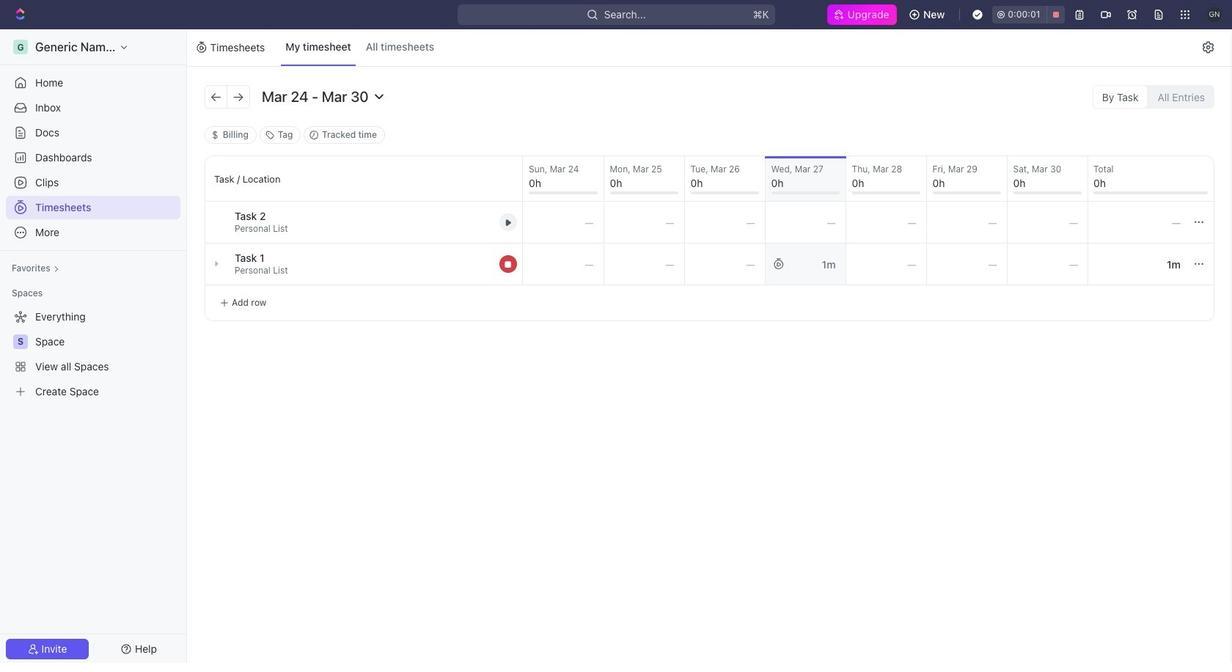 Task type: locate. For each thing, give the bounding box(es) containing it.
— text field
[[685, 202, 765, 243], [766, 202, 846, 243], [846, 202, 926, 243], [1008, 202, 1088, 243], [604, 244, 684, 285]]

tree
[[6, 305, 180, 404]]

space, , element
[[13, 335, 28, 349]]

— text field
[[523, 202, 604, 243], [604, 202, 684, 243], [927, 202, 1007, 243], [1088, 202, 1191, 243], [523, 244, 604, 285], [685, 244, 765, 285], [766, 244, 846, 285], [846, 244, 926, 285], [927, 244, 1007, 285], [1008, 244, 1088, 285], [1088, 244, 1191, 285]]



Task type: vqa. For each thing, say whether or not it's contained in the screenshot.
Generic Name's Workspace, , element
yes



Task type: describe. For each thing, give the bounding box(es) containing it.
generic name's workspace, , element
[[13, 40, 28, 54]]

tree inside sidebar navigation
[[6, 305, 180, 404]]

sidebar navigation
[[0, 29, 190, 663]]



